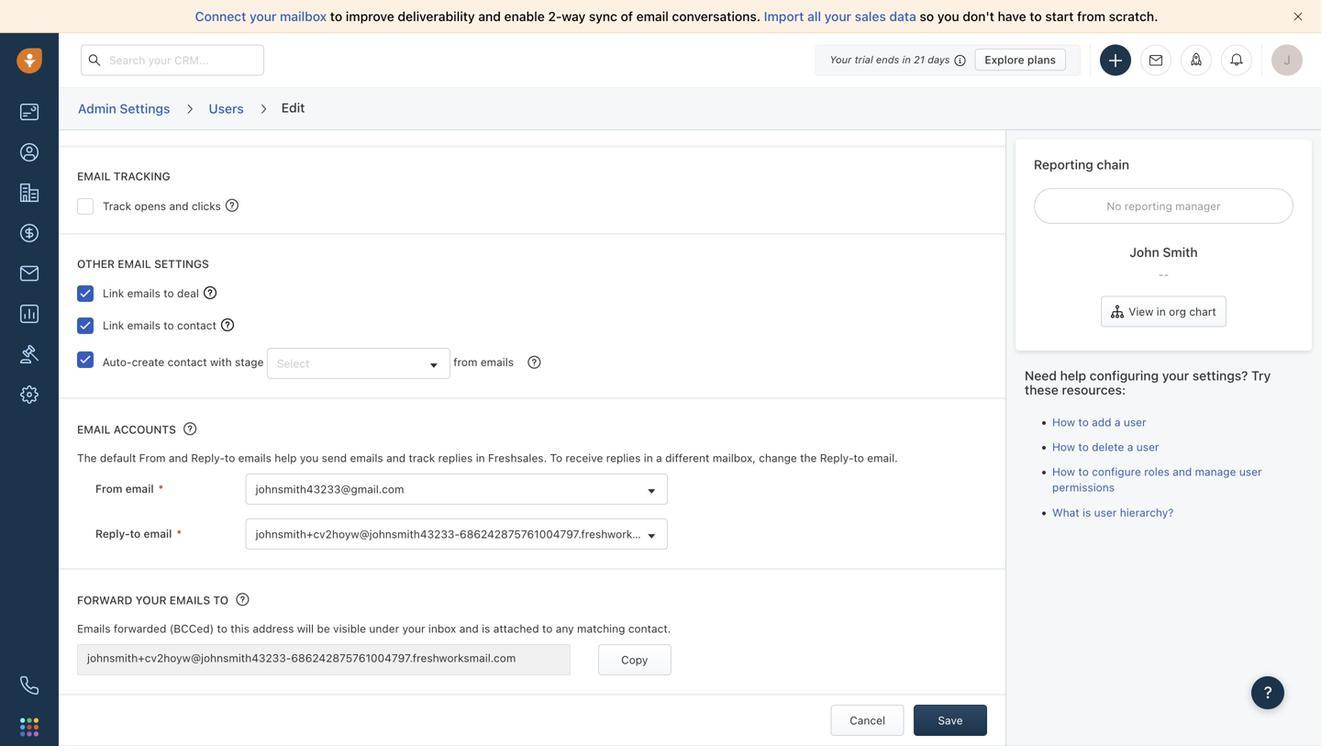Task type: locate. For each thing, give the bounding box(es) containing it.
view in org chart
[[1129, 305, 1217, 318]]

explore plans
[[985, 53, 1056, 66]]

emails forwarded (bcced) to this address will be visible under your inbox and is attached to any matching contact.
[[77, 622, 671, 635]]

phone element
[[11, 667, 48, 704]]

your left settings?
[[1163, 368, 1190, 383]]

chart
[[1190, 305, 1217, 318]]

question circled image right accounts
[[184, 421, 197, 436]]

help right need
[[1061, 368, 1087, 383]]

replies right 'receive'
[[606, 451, 641, 464]]

you right "so"
[[938, 9, 960, 24]]

what
[[1053, 506, 1080, 519]]

forwarded
[[114, 622, 166, 635]]

johnsmith+cv2hoyw@johnsmith43233- down johnsmith43233@gmail.com
[[256, 528, 460, 541]]

link for link emails to deal
[[103, 287, 124, 300]]

admin settings
[[78, 101, 170, 116]]

tracking
[[114, 170, 170, 183]]

1 horizontal spatial a
[[1115, 416, 1121, 428]]

2 vertical spatial question circled image
[[236, 592, 249, 607]]

reply- right the
[[820, 451, 854, 464]]

replies up johnsmith43233@gmail.com 'link'
[[438, 451, 473, 464]]

user right manage
[[1240, 465, 1262, 478]]

1 vertical spatial help
[[275, 451, 297, 464]]

how for how to delete a user
[[1053, 440, 1076, 453]]

visible
[[333, 622, 366, 635]]

email up the
[[77, 423, 111, 436]]

so
[[920, 9, 934, 24]]

opens
[[134, 199, 166, 212]]

auto-
[[103, 356, 132, 369]]

johnsmith+cv2hoyw@johnsmith43233-686242875761004797.freshworksmail.com down will
[[87, 652, 516, 665]]

686242875761004797.freshworksmail.com down under
[[291, 652, 516, 665]]

2 how from the top
[[1053, 440, 1076, 453]]

user right add
[[1124, 416, 1147, 428]]

emails
[[77, 622, 111, 635]]

1 vertical spatial link
[[103, 319, 124, 332]]

configure
[[1092, 465, 1142, 478]]

a left different
[[656, 451, 662, 464]]

johnsmith43233@gmail.com link
[[247, 475, 667, 504]]

contact.
[[629, 622, 671, 635]]

0 horizontal spatial replies
[[438, 451, 473, 464]]

1 vertical spatial email
[[77, 423, 111, 436]]

what's new image
[[1190, 53, 1203, 66]]

and right the roles
[[1173, 465, 1192, 478]]

johnsmith+cv2hoyw@johnsmith43233-686242875761004797.freshworksmail.com link
[[247, 520, 685, 549]]

default
[[100, 451, 136, 464]]

- down smith
[[1164, 268, 1169, 281]]

these
[[1025, 382, 1059, 397]]

link up auto-
[[103, 319, 124, 332]]

how left add
[[1053, 416, 1076, 428]]

reply- right default
[[191, 451, 225, 464]]

reply- down from email
[[95, 527, 130, 540]]

2-
[[548, 9, 562, 24]]

copy
[[621, 654, 648, 666]]

johnsmith+cv2hoyw@johnsmith43233-
[[256, 528, 460, 541], [87, 652, 291, 665]]

question circled image
[[226, 198, 238, 213], [184, 421, 197, 436], [236, 592, 249, 607]]

improve
[[346, 9, 394, 24]]

in left freshsales.
[[476, 451, 485, 464]]

from
[[139, 451, 166, 464], [95, 482, 123, 495]]

johnsmith+cv2hoyw@johnsmith43233-686242875761004797.freshworksmail.com down johnsmith43233@gmail.com 'link'
[[256, 528, 685, 541]]

how inside how to configure roles and manage user permissions
[[1053, 465, 1076, 478]]

freshsales.
[[488, 451, 547, 464]]

0 vertical spatial link
[[103, 287, 124, 300]]

connect
[[195, 9, 246, 24]]

help left send
[[275, 451, 297, 464]]

add
[[1092, 416, 1112, 428]]

link down 'other' at the top left of page
[[103, 287, 124, 300]]

email.
[[867, 451, 898, 464]]

your
[[830, 54, 852, 66]]

in
[[903, 54, 911, 66], [1157, 305, 1166, 318], [476, 451, 485, 464], [644, 451, 653, 464]]

1 vertical spatial from
[[95, 482, 123, 495]]

from down default
[[95, 482, 123, 495]]

reporting
[[1034, 157, 1094, 172]]

import
[[764, 9, 804, 24]]

1 horizontal spatial reply-
[[191, 451, 225, 464]]

1 vertical spatial question circled image
[[184, 421, 197, 436]]

1 horizontal spatial is
[[1083, 506, 1092, 519]]

forward your emails to
[[77, 594, 229, 607]]

click to learn how to link conversations to deals image
[[204, 286, 216, 299]]

user
[[1124, 416, 1147, 428], [1137, 440, 1160, 453], [1240, 465, 1262, 478], [1095, 506, 1117, 519]]

link
[[103, 287, 124, 300], [103, 319, 124, 332]]

a right add
[[1115, 416, 1121, 428]]

emails right send
[[350, 451, 383, 464]]

your left 'inbox' in the bottom left of the page
[[403, 622, 425, 635]]

1 vertical spatial you
[[300, 451, 319, 464]]

-
[[1159, 268, 1164, 281], [1164, 268, 1169, 281]]

what is user hierarchy? link
[[1053, 506, 1174, 519]]

Search your CRM... text field
[[81, 45, 264, 76]]

0 vertical spatial email
[[77, 170, 111, 183]]

from
[[1078, 9, 1106, 24], [454, 356, 478, 369]]

1 horizontal spatial help
[[1061, 368, 1087, 383]]

email down from email
[[144, 527, 172, 540]]

how to add a user link
[[1053, 416, 1147, 428]]

any
[[556, 622, 574, 635]]

1 vertical spatial johnsmith+cv2hoyw@johnsmith43233-
[[87, 652, 291, 665]]

question circled image for accounts
[[184, 421, 197, 436]]

- down john
[[1159, 268, 1164, 281]]

0 vertical spatial you
[[938, 9, 960, 24]]

is right "what"
[[1083, 506, 1092, 519]]

plans
[[1028, 53, 1056, 66]]

with
[[210, 356, 232, 369]]

0 horizontal spatial reply-
[[95, 527, 130, 540]]

from right start
[[1078, 9, 1106, 24]]

is left attached
[[482, 622, 490, 635]]

the
[[77, 451, 97, 464]]

how down how to add a user link
[[1053, 440, 1076, 453]]

0 horizontal spatial from
[[454, 356, 478, 369]]

and left enable
[[478, 9, 501, 24]]

1 horizontal spatial replies
[[606, 451, 641, 464]]

emails
[[127, 287, 160, 300], [127, 319, 160, 332], [481, 356, 514, 369], [238, 451, 272, 464], [350, 451, 383, 464], [170, 594, 210, 607]]

1 how from the top
[[1053, 416, 1076, 428]]

deal
[[177, 287, 199, 300]]

1 link from the top
[[103, 287, 124, 300]]

2 horizontal spatial a
[[1128, 440, 1134, 453]]

matching
[[577, 622, 625, 635]]

contact left click to learn how to link emails to contacts image
[[177, 319, 217, 332]]

1 horizontal spatial from
[[139, 451, 166, 464]]

way
[[562, 9, 586, 24]]

help inside need help configuring your settings? try these resources:
[[1061, 368, 1087, 383]]

question circled image right clicks
[[226, 198, 238, 213]]

2 email from the top
[[77, 423, 111, 436]]

contact left with
[[168, 356, 207, 369]]

phone image
[[20, 676, 39, 695]]

0 horizontal spatial is
[[482, 622, 490, 635]]

connect your mailbox link
[[195, 9, 330, 24]]

save button
[[914, 705, 988, 736]]

johnsmith+cv2hoyw@johnsmith43233- down (bcced)
[[87, 652, 291, 665]]

your left mailbox
[[250, 9, 277, 24]]

reply-
[[191, 451, 225, 464], [820, 451, 854, 464], [95, 527, 130, 540]]

track
[[409, 451, 435, 464]]

how up permissions at the right of the page
[[1053, 465, 1076, 478]]

0 horizontal spatial you
[[300, 451, 319, 464]]

2 vertical spatial how
[[1053, 465, 1076, 478]]

in inside button
[[1157, 305, 1166, 318]]

1 email from the top
[[77, 170, 111, 183]]

manager
[[1176, 200, 1221, 212]]

contact
[[177, 319, 217, 332], [168, 356, 207, 369]]

how to delete a user
[[1053, 440, 1160, 453]]

1 vertical spatial how
[[1053, 440, 1076, 453]]

2 link from the top
[[103, 319, 124, 332]]

smith
[[1163, 245, 1198, 260]]

how to add a user
[[1053, 416, 1147, 428]]

track
[[103, 199, 131, 212]]

0 vertical spatial from
[[1078, 9, 1106, 24]]

email up track at left top
[[77, 170, 111, 183]]

0 vertical spatial help
[[1061, 368, 1087, 383]]

3 how from the top
[[1053, 465, 1076, 478]]

in left org
[[1157, 305, 1166, 318]]

email for email accounts
[[77, 423, 111, 436]]

686242875761004797.freshworksmail.com down 'receive'
[[460, 528, 685, 541]]

you left send
[[300, 451, 319, 464]]

0 vertical spatial is
[[1083, 506, 1092, 519]]

ends
[[876, 54, 900, 66]]

reporting
[[1125, 200, 1173, 212]]

from left question circled image
[[454, 356, 478, 369]]

0 vertical spatial how
[[1053, 416, 1076, 428]]

a right delete
[[1128, 440, 1134, 453]]

create
[[132, 356, 165, 369]]

0 horizontal spatial from
[[95, 482, 123, 495]]

from down accounts
[[139, 451, 166, 464]]

and right 'inbox' in the bottom left of the page
[[460, 622, 479, 635]]

your up forwarded
[[135, 594, 167, 607]]

1 replies from the left
[[438, 451, 473, 464]]

be
[[317, 622, 330, 635]]

how for how to configure roles and manage user permissions
[[1053, 465, 1076, 478]]

a
[[1115, 416, 1121, 428], [1128, 440, 1134, 453], [656, 451, 662, 464]]

permissions
[[1053, 481, 1115, 494]]

1 vertical spatial contact
[[168, 356, 207, 369]]

need help configuring your settings? try these resources:
[[1025, 368, 1271, 397]]

how
[[1053, 416, 1076, 428], [1053, 440, 1076, 453], [1053, 465, 1076, 478]]

click to learn how to link emails to contacts image
[[221, 318, 234, 331]]

will
[[297, 622, 314, 635]]

hierarchy?
[[1120, 506, 1174, 519]]

question circled image up this
[[236, 592, 249, 607]]

users
[[209, 101, 244, 116]]

question circled image for your
[[236, 592, 249, 607]]

0 vertical spatial 686242875761004797.freshworksmail.com
[[460, 528, 685, 541]]

emails left send
[[238, 451, 272, 464]]

mailbox
[[280, 9, 327, 24]]

0 vertical spatial question circled image
[[226, 198, 238, 213]]



Task type: vqa. For each thing, say whether or not it's contained in the screenshot.
second Link from the bottom of the page
yes



Task type: describe. For each thing, give the bounding box(es) containing it.
email for email tracking
[[77, 170, 111, 183]]

email up link emails to deal
[[118, 257, 151, 270]]

don't
[[963, 9, 995, 24]]

1 - from the left
[[1159, 268, 1164, 281]]

conversations.
[[672, 9, 761, 24]]

other
[[77, 257, 115, 270]]

need
[[1025, 368, 1057, 383]]

of
[[621, 9, 633, 24]]

this
[[231, 622, 250, 635]]

how to delete a user link
[[1053, 440, 1160, 453]]

enable
[[504, 9, 545, 24]]

johnsmith43233@gmail.com
[[256, 483, 404, 496]]

select link
[[268, 349, 450, 378]]

2 horizontal spatial reply-
[[820, 451, 854, 464]]

close image
[[1294, 12, 1303, 21]]

user down permissions at the right of the page
[[1095, 506, 1117, 519]]

your right all on the right top
[[825, 9, 852, 24]]

users link
[[208, 94, 245, 123]]

in left different
[[644, 451, 653, 464]]

data
[[890, 9, 917, 24]]

attached
[[493, 622, 539, 635]]

email tracking
[[77, 170, 170, 183]]

auto-create contact with stage
[[103, 356, 264, 369]]

edit
[[282, 100, 305, 115]]

the default from and reply-to emails help you send emails and track replies in freshsales. to receive replies in a different mailbox, change the reply-to email.
[[77, 451, 898, 464]]

emails left question circled image
[[481, 356, 514, 369]]

cancel button
[[831, 705, 905, 736]]

connect your mailbox to improve deliverability and enable 2-way sync of email conversations. import all your sales data so you don't have to start from scratch.
[[195, 9, 1159, 24]]

to inside how to configure roles and manage user permissions
[[1079, 465, 1089, 478]]

freshworks switcher image
[[20, 718, 39, 736]]

and down accounts
[[169, 451, 188, 464]]

the
[[800, 451, 817, 464]]

in left 21
[[903, 54, 911, 66]]

clicks
[[192, 199, 221, 212]]

and inside how to configure roles and manage user permissions
[[1173, 465, 1192, 478]]

0 vertical spatial from
[[139, 451, 166, 464]]

copy button
[[598, 644, 672, 676]]

user inside how to configure roles and manage user permissions
[[1240, 465, 1262, 478]]

and left track
[[386, 451, 406, 464]]

track opens and clicks
[[103, 199, 221, 212]]

2 replies from the left
[[606, 451, 641, 464]]

deliverability
[[398, 9, 475, 24]]

chain
[[1097, 157, 1130, 172]]

other email settings
[[77, 257, 209, 270]]

1 horizontal spatial you
[[938, 9, 960, 24]]

emails down link emails to deal
[[127, 319, 160, 332]]

question circled image
[[528, 355, 541, 370]]

reply-to email
[[95, 527, 172, 540]]

mailbox,
[[713, 451, 756, 464]]

from email
[[95, 482, 154, 495]]

email accounts
[[77, 423, 176, 436]]

emails down "other email settings"
[[127, 287, 160, 300]]

2 - from the left
[[1164, 268, 1169, 281]]

how for how to add a user
[[1053, 416, 1076, 428]]

emails up (bcced)
[[170, 594, 210, 607]]

0 vertical spatial contact
[[177, 319, 217, 332]]

686242875761004797.freshworksmail.com inside johnsmith+cv2hoyw@johnsmith43233-686242875761004797.freshworksmail.com link
[[460, 528, 685, 541]]

0 vertical spatial johnsmith+cv2hoyw@johnsmith43233-
[[256, 528, 460, 541]]

no
[[1107, 200, 1122, 212]]

0 vertical spatial johnsmith+cv2hoyw@johnsmith43233-686242875761004797.freshworksmail.com
[[256, 528, 685, 541]]

select
[[277, 357, 310, 370]]

how to configure roles and manage user permissions
[[1053, 465, 1262, 494]]

start
[[1046, 9, 1074, 24]]

send
[[322, 451, 347, 464]]

manage
[[1196, 465, 1237, 478]]

send email image
[[1150, 54, 1163, 66]]

user up the roles
[[1137, 440, 1160, 453]]

accounts
[[114, 423, 176, 436]]

1 vertical spatial from
[[454, 356, 478, 369]]

1 vertical spatial is
[[482, 622, 490, 635]]

address
[[253, 622, 294, 635]]

explore
[[985, 53, 1025, 66]]

inbox
[[429, 622, 456, 635]]

org
[[1169, 305, 1187, 318]]

view in org chart button
[[1102, 296, 1227, 327]]

link emails to deal
[[103, 287, 199, 300]]

email right of
[[637, 9, 669, 24]]

settings
[[154, 257, 209, 270]]

cancel
[[850, 714, 886, 727]]

explore plans link
[[975, 49, 1066, 71]]

your inside need help configuring your settings? try these resources:
[[1163, 368, 1190, 383]]

1 horizontal spatial from
[[1078, 9, 1106, 24]]

configuring
[[1090, 368, 1159, 383]]

trial
[[855, 54, 873, 66]]

all
[[808, 9, 821, 24]]

no reporting manager
[[1107, 200, 1221, 212]]

reporting chain
[[1034, 157, 1130, 172]]

21
[[914, 54, 925, 66]]

settings?
[[1193, 368, 1249, 383]]

roles
[[1145, 465, 1170, 478]]

a for add
[[1115, 416, 1121, 428]]

email down default
[[126, 482, 154, 495]]

your trial ends in 21 days
[[830, 54, 950, 66]]

days
[[928, 54, 950, 66]]

0 horizontal spatial help
[[275, 451, 297, 464]]

sales
[[855, 9, 886, 24]]

under
[[369, 622, 399, 635]]

how to configure roles and manage user permissions link
[[1053, 465, 1262, 494]]

try
[[1252, 368, 1271, 383]]

a for delete
[[1128, 440, 1134, 453]]

settings
[[120, 101, 170, 116]]

import all your sales data link
[[764, 9, 920, 24]]

john
[[1130, 245, 1160, 260]]

1 vertical spatial 686242875761004797.freshworksmail.com
[[291, 652, 516, 665]]

and left clicks
[[169, 199, 189, 212]]

1 vertical spatial johnsmith+cv2hoyw@johnsmith43233-686242875761004797.freshworksmail.com
[[87, 652, 516, 665]]

properties image
[[20, 345, 39, 363]]

what is user hierarchy?
[[1053, 506, 1174, 519]]

0 horizontal spatial a
[[656, 451, 662, 464]]

different
[[666, 451, 710, 464]]

sync
[[589, 9, 618, 24]]

link for link emails to contact
[[103, 319, 124, 332]]



